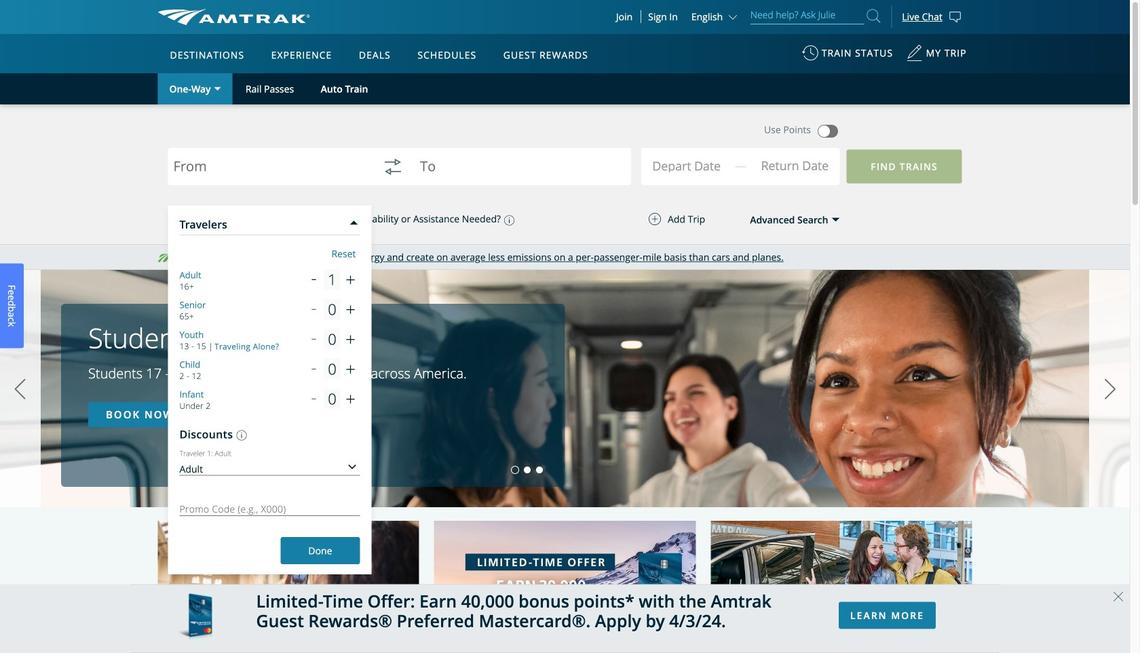 Task type: locate. For each thing, give the bounding box(es) containing it.
To text field
[[420, 159, 612, 178]]

regions map image
[[208, 113, 534, 303]]

close image
[[350, 221, 358, 225]]

slide 1 tab
[[512, 467, 519, 474]]

switch departure and arrival stations. image
[[377, 151, 409, 183]]

application
[[208, 113, 534, 303]]

banner
[[0, 0, 1130, 314]]

Add Promo Code text field
[[180, 498, 360, 517]]

more information about accessible travel requests. image
[[501, 215, 515, 226]]

amtrak guest rewards preferred mastercard image
[[178, 594, 212, 645]]

none field from
[[173, 151, 366, 195]]

None field
[[173, 151, 366, 195], [420, 151, 612, 195], [655, 151, 749, 185], [655, 151, 749, 185]]

amtrak credit card image
[[434, 502, 696, 654]]

slide 2 tab
[[524, 467, 531, 474]]



Task type: describe. For each thing, give the bounding box(es) containing it.
amtrak image
[[158, 9, 310, 25]]

passenger image
[[173, 206, 201, 234]]

person snaps picture of chicago union station interior image
[[158, 502, 419, 654]]

choose a slide to display tab list
[[0, 467, 546, 474]]

slide 3 tab
[[536, 467, 543, 474]]

plus icon image
[[649, 213, 661, 225]]

next image
[[1101, 373, 1121, 407]]

passenger types and discounts image
[[233, 431, 247, 441]]

open image
[[832, 218, 840, 222]]

none field to
[[420, 151, 612, 195]]

From text field
[[173, 159, 366, 178]]

select caret image
[[214, 87, 221, 91]]

amtrak sustains leaf icon image
[[158, 254, 171, 263]]

Please enter your search item search field
[[751, 7, 865, 24]]

search icon image
[[867, 6, 881, 25]]

previous image
[[10, 373, 30, 407]]



